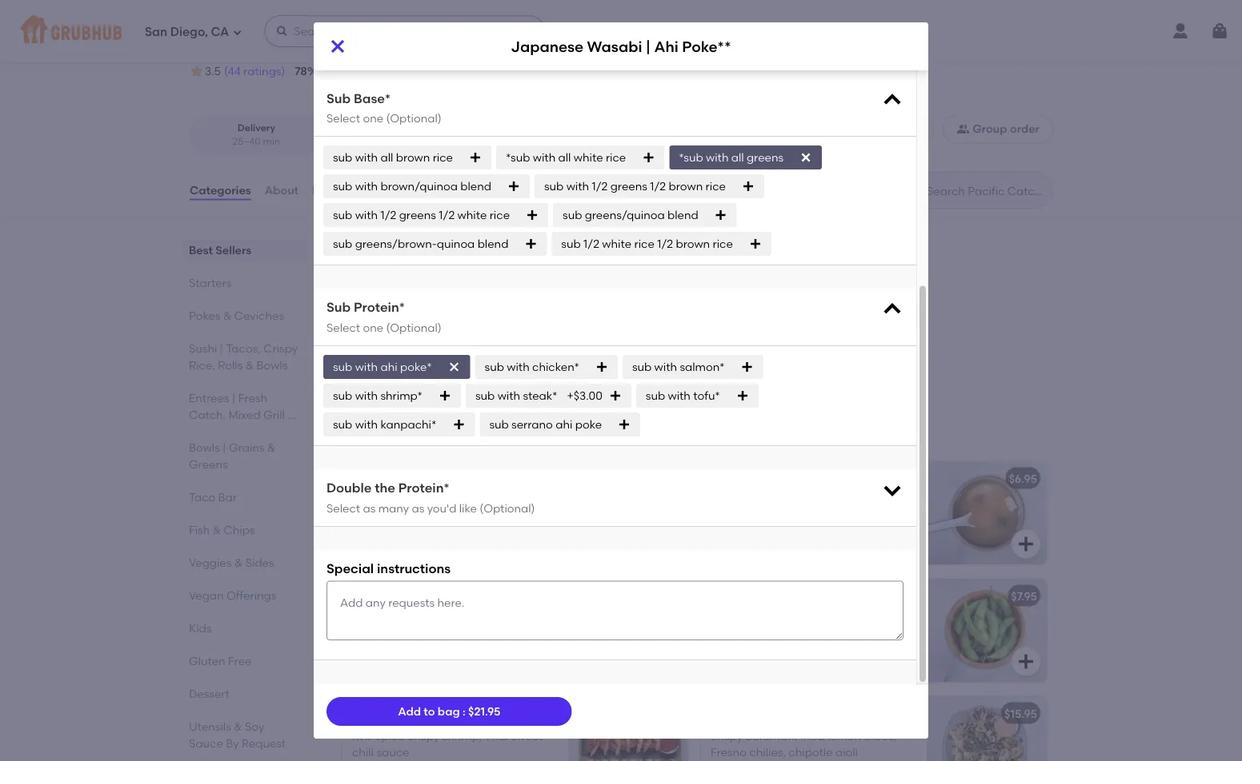 Task type: locate. For each thing, give the bounding box(es) containing it.
steak*
[[523, 389, 557, 403]]

0 horizontal spatial •
[[358, 41, 363, 55]]

2 vertical spatial blend
[[477, 237, 508, 251]]

mushroom, left soft
[[794, 495, 855, 508]]

dessert tab
[[189, 686, 301, 703]]

option group
[[189, 115, 463, 155]]

3 all from the left
[[731, 151, 744, 164]]

ahi for poke
[[556, 418, 572, 432]]

lemon up the bread
[[395, 527, 429, 541]]

| down sprouts,
[[412, 374, 416, 387]]

sushi | tacos, crispy rice, rolls & bowls
[[189, 342, 298, 372]]

1 horizontal spatial crispy
[[449, 527, 481, 541]]

with for sub with brown/quinoa blend
[[355, 180, 378, 193]]

0 vertical spatial sub
[[327, 90, 351, 106]]

select up 1.8
[[327, 112, 360, 125]]

| right 'sushi'
[[220, 342, 223, 355]]

chipotle
[[789, 746, 833, 760]]

fresh
[[238, 391, 267, 405]]

daikon,
[[352, 645, 392, 658]]

veggies & sides tab
[[189, 555, 301, 571]]

1 horizontal spatial sellers
[[380, 239, 436, 260]]

2 horizontal spatial crispy
[[711, 730, 743, 744]]

0 vertical spatial ahi
[[380, 360, 397, 374]]

double
[[327, 481, 372, 496]]

poke*
[[400, 360, 432, 374]]

2 select from the top
[[327, 321, 360, 335]]

japanese small
[[333, 28, 427, 41]]

1 vertical spatial wasabi
[[408, 302, 450, 316]]

japanese wasabi | ahi poke** up wakame
[[351, 302, 517, 316]]

crispy down 'shrimp'
[[407, 730, 440, 744]]

1 vertical spatial jolla
[[253, 41, 280, 55]]

0 horizontal spatial bowls
[[189, 441, 220, 455]]

(optional) inside sub protein* select one (optional)
[[386, 321, 442, 335]]

sub down vinaigrette
[[333, 389, 352, 403]]

organic up kanpachi*
[[386, 390, 428, 404]]

sub left serrano
[[489, 418, 509, 432]]

1 vertical spatial select
[[327, 321, 360, 335]]

entrees | fresh catch, mixed grill & more tab
[[189, 390, 301, 439]]

0 vertical spatial lemon
[[395, 527, 429, 541]]

3 select from the top
[[327, 502, 360, 515]]

lemon up the aioli
[[827, 730, 861, 744]]

bowls down crispy
[[257, 359, 288, 372]]

one inside sub protein* select one (optional)
[[363, 321, 383, 335]]

select for base*
[[327, 112, 360, 125]]

0 horizontal spatial crispy
[[407, 730, 440, 744]]

kanpachi*
[[380, 418, 437, 432]]

good food
[[321, 66, 371, 78]]

sellers inside best sellers tab
[[216, 243, 251, 257]]

1/2 up quinoa
[[439, 208, 455, 222]]

1 vertical spatial (optional)
[[386, 321, 442, 335]]

0 vertical spatial select
[[327, 112, 360, 125]]

shiitake up tomato,
[[439, 612, 481, 626]]

1 vertical spatial sub
[[327, 300, 351, 315]]

shallots,
[[484, 527, 528, 541]]

avocado,
[[351, 325, 402, 339]]

1 horizontal spatial ½
[[518, 374, 528, 387]]

min down delivery on the left
[[263, 136, 280, 147]]

jolla up "on" in the top of the page
[[395, 2, 451, 29]]

0 vertical spatial blend
[[460, 180, 491, 193]]

food
[[349, 66, 371, 78]]

starters inside starters tab
[[189, 276, 232, 290]]

1 horizontal spatial as
[[412, 502, 424, 515]]

0 vertical spatial one
[[363, 112, 383, 125]]

wakame
[[404, 325, 451, 339]]

base*
[[354, 90, 391, 106]]

grill
[[263, 408, 285, 422]]

calamari,
[[745, 730, 797, 744]]

2 vertical spatial select
[[327, 502, 360, 515]]

with for *sub with all white rice
[[533, 151, 556, 164]]

svg image
[[1210, 22, 1229, 41], [276, 25, 288, 38], [328, 37, 347, 56], [881, 89, 904, 111], [853, 123, 866, 135], [469, 151, 482, 164], [642, 151, 655, 164], [507, 180, 520, 193], [742, 180, 755, 193], [749, 238, 762, 251], [881, 299, 904, 321], [609, 390, 622, 403], [736, 390, 749, 403], [881, 479, 904, 502]]

1 horizontal spatial starters
[[339, 424, 407, 444]]

sub down "reviews"
[[333, 208, 352, 222]]

with for sub with steak*
[[498, 389, 520, 403]]

with for sub with shrimp*
[[355, 389, 378, 403]]

shiitake miso soup* image
[[927, 461, 1047, 565]]

1 vertical spatial japanese wasabi | ahi poke**
[[351, 302, 517, 316]]

sub for sub serrano ahi poke
[[489, 418, 509, 432]]

sub up "mixed" on the left
[[333, 360, 352, 374]]

1 horizontal spatial order
[[1010, 122, 1040, 136]]

1 vertical spatial protein*
[[398, 481, 450, 496]]

(optional) for protein*
[[386, 321, 442, 335]]

1/2 up sub greens/quinoa blend on the top
[[650, 180, 666, 193]]

spice
[[376, 730, 405, 744]]

house salad* image
[[568, 579, 688, 683]]

1 horizontal spatial poke**
[[682, 38, 731, 55]]

min right 15–25
[[419, 136, 437, 147]]

1 horizontal spatial la
[[362, 2, 390, 29]]

select down double
[[327, 502, 360, 515]]

brown/quinoa
[[380, 180, 458, 193]]

0 vertical spatial brown
[[396, 151, 430, 164]]

order for correct order
[[564, 66, 589, 78]]

one down the base*
[[363, 112, 383, 125]]

0 horizontal spatial poke**
[[480, 302, 517, 316]]

crispy calamari, fried lemon slices, fresno chilies, chipotle aioli
[[711, 730, 896, 760]]

house-
[[352, 495, 390, 508]]

0 vertical spatial •
[[358, 41, 363, 55]]

0 vertical spatial jolla
[[395, 2, 451, 29]]

ahi up seaweed
[[459, 302, 477, 316]]

sub down "mixed" on the left
[[333, 418, 352, 432]]

1 one from the top
[[363, 112, 383, 125]]

tomato,
[[413, 629, 456, 642]]

sub down pickled
[[485, 360, 504, 374]]

delivery 25–40 min
[[233, 122, 280, 147]]

with for sub with 1/2 greens 1/2 brown rice
[[566, 180, 589, 193]]

1 horizontal spatial ahi
[[556, 418, 572, 432]]

with for *sub with all greens
[[706, 151, 729, 164]]

1 horizontal spatial lemon
[[827, 730, 861, 744]]

sub with 1/2 greens 1/2 white rice
[[333, 208, 510, 222]]

1 vertical spatial cucumber,
[[352, 629, 410, 642]]

1 vertical spatial ahi
[[556, 418, 572, 432]]

furikake,
[[436, 358, 481, 371]]

starters tab
[[189, 275, 301, 291]]

1/2 up 'greens/quinoa'
[[592, 180, 608, 193]]

0 horizontal spatial min
[[263, 136, 280, 147]]

25–40
[[233, 136, 261, 147]]

1 vertical spatial •
[[384, 136, 388, 147]]

sellers up starters tab
[[216, 243, 251, 257]]

0 horizontal spatial mushroom,
[[483, 612, 545, 626]]

sub for sub with all brown rice
[[333, 151, 352, 164]]

poke**
[[682, 38, 731, 55], [480, 302, 517, 316]]

1 vertical spatial lemon
[[827, 730, 861, 744]]

svg image for sub with ahi poke*
[[448, 361, 461, 374]]

salmon
[[352, 472, 394, 486]]

0 horizontal spatial as
[[363, 502, 376, 515]]

sushi | tacos, crispy rice, rolls & bowls tab
[[189, 340, 301, 374]]

0 horizontal spatial shiitake
[[439, 612, 481, 626]]

sub down good on the top of the page
[[327, 90, 351, 106]]

mushroom, inside glazed shiitake mushroom, soft tofu, scallion
[[794, 495, 855, 508]]

1 vertical spatial poke**
[[480, 302, 517, 316]]

brown down *sub with all greens
[[669, 180, 703, 193]]

la right 4575
[[237, 41, 250, 55]]

as left the you'd
[[412, 502, 424, 515]]

sub down most
[[327, 300, 351, 315]]

1 horizontal spatial •
[[384, 136, 388, 147]]

blend right quinoa
[[477, 237, 508, 251]]

1 all from the left
[[380, 151, 393, 164]]

1 sub from the top
[[327, 90, 351, 106]]

0 vertical spatial protein*
[[354, 300, 405, 315]]

sellers up on
[[380, 239, 436, 260]]

sub for sub with brown/quinoa blend
[[333, 180, 352, 193]]

house
[[352, 590, 387, 603]]

1 horizontal spatial bowls
[[257, 359, 288, 372]]

ahi
[[654, 38, 678, 55], [459, 302, 477, 316]]

0 horizontal spatial ½
[[450, 374, 460, 387]]

crispy
[[263, 342, 298, 355]]

sub down sub greens/quinoa blend on the top
[[561, 237, 581, 251]]

japanese
[[333, 28, 388, 41], [518, 28, 573, 41], [511, 38, 583, 55], [351, 302, 406, 316]]

people icon image
[[957, 123, 969, 135]]

1 vertical spatial la
[[237, 41, 250, 55]]

salmon chowder* image
[[568, 461, 688, 565]]

entrees
[[189, 391, 229, 405]]

0 horizontal spatial sellers
[[216, 243, 251, 257]]

starters up pokes
[[189, 276, 232, 290]]

0 horizontal spatial ahi
[[380, 360, 397, 374]]

0 vertical spatial poke**
[[682, 38, 731, 55]]

shiitake inside organic greens, shiitake mushroom, cucumber, tomato, edamame, daikon, miso dressing
[[439, 612, 481, 626]]

1 horizontal spatial jolla
[[395, 2, 451, 29]]

0 horizontal spatial order
[[564, 66, 589, 78]]

0 vertical spatial la
[[362, 2, 390, 29]]

bag
[[438, 705, 460, 719]]

jolla inside button
[[253, 41, 280, 55]]

0 vertical spatial bowls
[[257, 359, 288, 372]]

soft
[[858, 495, 878, 508]]

1 vertical spatial shiitake
[[439, 612, 481, 626]]

best sellers
[[189, 243, 251, 257]]

order inside button
[[1010, 122, 1040, 136]]

0 horizontal spatial *sub
[[506, 151, 530, 164]]

select inside sub protein* select one (optional)
[[327, 321, 360, 335]]

1 horizontal spatial mushroom,
[[794, 495, 855, 508]]

| inside 'sushi | tacos, crispy rice, rolls & bowls'
[[220, 342, 223, 355]]

sub down 'sub with salmon*'
[[646, 389, 665, 403]]

0 horizontal spatial lemon
[[395, 527, 429, 541]]

& right pokes
[[223, 309, 232, 323]]

1 vertical spatial one
[[363, 321, 383, 335]]

mushroom, up edamame,
[[483, 612, 545, 626]]

0 vertical spatial (optional)
[[386, 112, 442, 125]]

1 vertical spatial blend
[[667, 208, 698, 222]]

order
[[564, 66, 589, 78], [1010, 122, 1040, 136]]

½ down furikake,
[[450, 374, 460, 387]]

sub up "reviews"
[[333, 151, 352, 164]]

1 vertical spatial order
[[1010, 122, 1040, 136]]

& right 'fish'
[[213, 523, 221, 537]]

group
[[973, 122, 1007, 136]]

greens/quinoa
[[585, 208, 665, 222]]

veggies
[[189, 556, 232, 570]]

0 horizontal spatial la
[[237, 41, 250, 55]]

2 vertical spatial white
[[602, 237, 632, 251]]

| inside avocado, wakame seaweed salad, marinated cucumber, pickled ginger, daikon sprouts, furikake, soy-wasabi vinaigrette  |  base: ½ sushi rice, ½ mixed organic greens
[[412, 374, 416, 387]]

1 vertical spatial ahi
[[459, 302, 477, 316]]

ahi left poke
[[556, 418, 572, 432]]

(optional) up shallots, in the left of the page
[[480, 502, 535, 515]]

|
[[646, 38, 651, 55], [453, 302, 456, 316], [220, 342, 223, 355], [412, 374, 416, 387], [232, 391, 236, 405], [223, 441, 226, 455]]

cucumber, down wakame
[[411, 341, 469, 355]]

pickled
[[471, 341, 511, 355]]

crispy
[[449, 527, 481, 541], [407, 730, 440, 744], [711, 730, 743, 744]]

0 horizontal spatial all
[[380, 151, 393, 164]]

poke** up seaweed
[[480, 302, 517, 316]]

0 vertical spatial order
[[564, 66, 589, 78]]

(optional) up sprouts,
[[386, 321, 442, 335]]

best inside tab
[[189, 243, 213, 257]]

0 horizontal spatial best
[[189, 243, 213, 257]]

(optional) inside the 'sub base* select one (optional)'
[[386, 112, 442, 125]]

1 horizontal spatial all
[[558, 151, 571, 164]]

pickup 1.8 mi • 15–25 min
[[355, 122, 437, 147]]

½ down wasabi
[[518, 374, 528, 387]]

shiitake right glazed at right
[[750, 495, 791, 508]]

la right '-'
[[362, 2, 390, 29]]

0 horizontal spatial wasabi
[[408, 302, 450, 316]]

brown down sub greens/quinoa blend on the top
[[676, 237, 710, 251]]

2 one from the top
[[363, 321, 383, 335]]

you'd
[[427, 502, 456, 515]]

all for white
[[558, 151, 571, 164]]

shiitake inside glazed shiitake mushroom, soft tofu, scallion
[[750, 495, 791, 508]]

poke** right +$21.95
[[682, 38, 731, 55]]

best for best sellers
[[189, 243, 213, 257]]

vegan
[[189, 589, 224, 603]]

sub down sushi
[[475, 389, 495, 403]]

best inside best sellers most ordered on grubhub
[[339, 239, 376, 260]]

as
[[363, 502, 376, 515], [412, 502, 424, 515]]

2 all from the left
[[558, 151, 571, 164]]

select up marinated
[[327, 321, 360, 335]]

serrano
[[511, 418, 553, 432]]

0 horizontal spatial jolla
[[253, 41, 280, 55]]

& left the soy
[[234, 720, 242, 734]]

seaweed
[[454, 325, 503, 339]]

1/2 down sub greens/quinoa blend on the top
[[657, 237, 673, 251]]

house salad*
[[352, 590, 427, 603]]

main navigation navigation
[[0, 0, 1242, 62]]

wasabi up wakame
[[408, 302, 450, 316]]

bowls | grains & greens tab
[[189, 439, 301, 473]]

best
[[339, 239, 376, 260], [189, 243, 213, 257]]

reviews button
[[311, 162, 358, 219]]

*sub for *sub with all white rice
[[506, 151, 530, 164]]

brown down 15–25
[[396, 151, 430, 164]]

svg image for san diego, ca
[[232, 28, 242, 37]]

2 ½ from the left
[[518, 374, 528, 387]]

time
[[427, 66, 448, 78]]

0 vertical spatial organic
[[386, 390, 428, 404]]

best up starters tab
[[189, 243, 213, 257]]

greens
[[189, 458, 228, 471]]

all for greens
[[731, 151, 744, 164]]

sellers
[[380, 239, 436, 260], [216, 243, 251, 257]]

crispy up fresno
[[711, 730, 743, 744]]

& inside utensils & soy sauce by request
[[234, 720, 242, 734]]

0 vertical spatial cucumber,
[[411, 341, 469, 355]]

(optional) for base*
[[386, 112, 442, 125]]

chilies,
[[749, 746, 786, 760]]

bowls inside 'sushi | tacos, crispy rice, rolls & bowls'
[[257, 359, 288, 372]]

ca
[[211, 25, 229, 39]]

cucumber, up daikon,
[[352, 629, 410, 642]]

white up sub with 1/2 greens 1/2 brown rice
[[574, 151, 603, 164]]

ahi down marinated
[[380, 360, 397, 374]]

• right 1160
[[358, 41, 363, 55]]

sub inside the 'sub base* select one (optional)'
[[327, 90, 351, 106]]

0 vertical spatial mushroom,
[[794, 495, 855, 508]]

0 horizontal spatial starters
[[189, 276, 232, 290]]

jolla up ratings)
[[253, 41, 280, 55]]

ahi right regular
[[654, 38, 678, 55]]

bowls inside entrees | fresh catch, mixed grill & more bowls | grains & greens
[[189, 441, 220, 455]]

fish & chips
[[189, 523, 255, 537]]

sub down sub with all brown rice
[[333, 180, 352, 193]]

organic down house
[[352, 612, 394, 626]]

mushroom,
[[794, 495, 855, 508], [483, 612, 545, 626]]

miso
[[395, 645, 420, 658]]

special instructions
[[327, 561, 451, 577]]

1 select from the top
[[327, 112, 360, 125]]

1 horizontal spatial best
[[339, 239, 376, 260]]

1 vertical spatial white
[[457, 208, 487, 222]]

2 sub from the top
[[327, 300, 351, 315]]

2 vertical spatial (optional)
[[480, 502, 535, 515]]

1 horizontal spatial ahi
[[654, 38, 678, 55]]

1 horizontal spatial shiitake
[[750, 495, 791, 508]]

svg image
[[232, 28, 242, 37], [800, 151, 812, 164], [526, 209, 539, 222], [714, 209, 727, 222], [524, 238, 537, 251], [448, 361, 461, 374], [595, 361, 608, 374], [741, 361, 753, 374], [439, 390, 451, 403], [453, 419, 465, 431], [618, 419, 631, 431], [658, 535, 677, 554], [1016, 535, 1036, 554], [658, 653, 677, 672], [1016, 653, 1036, 672]]

1 vertical spatial organic
[[352, 612, 394, 626]]

1 horizontal spatial cucumber,
[[411, 341, 469, 355]]

best for best sellers most ordered on grubhub
[[339, 239, 376, 260]]

japanese wasabi | ahi poke** up correct order
[[511, 38, 731, 55]]

sub up sub with tofu*
[[632, 360, 652, 374]]

crispy down yukon at the bottom
[[449, 527, 481, 541]]

sub inside sub protein* select one (optional)
[[327, 300, 351, 315]]

• right mi
[[384, 136, 388, 147]]

small
[[390, 28, 427, 41]]

sub down *sub with all white rice
[[544, 180, 564, 193]]

daikon
[[351, 358, 387, 371]]

white down 'greens/quinoa'
[[602, 237, 632, 251]]

japanese wasabi | ahi poke** image
[[570, 288, 690, 392]]

cabo calamari* image
[[927, 697, 1047, 762]]

1 vertical spatial starters
[[339, 424, 407, 444]]

creamy
[[425, 495, 466, 508]]

1 vertical spatial brown
[[669, 180, 703, 193]]

pokes
[[189, 309, 220, 323]]

0 horizontal spatial cucumber,
[[352, 629, 410, 642]]

greens/brown-
[[355, 237, 437, 251]]

(optional) up 15–25
[[386, 112, 442, 125]]

vegan offerings tab
[[189, 587, 301, 604]]

blend up sub 1/2 white rice 1/2 brown rice
[[667, 208, 698, 222]]

sub for sub 1/2 white rice 1/2 brown rice
[[561, 237, 581, 251]]

order right correct
[[564, 66, 589, 78]]

pokes & ceviches tab
[[189, 307, 301, 324]]

2 min from the left
[[419, 136, 437, 147]]

wasabi up correct order
[[587, 38, 642, 55]]

1 vertical spatial bowls
[[189, 441, 220, 455]]

one up marinated
[[363, 321, 383, 335]]

0 horizontal spatial ahi
[[459, 302, 477, 316]]

san
[[145, 25, 167, 39]]

1 min from the left
[[263, 136, 280, 147]]

1 horizontal spatial min
[[419, 136, 437, 147]]

request
[[242, 737, 286, 751]]

0 vertical spatial white
[[574, 151, 603, 164]]

brown for sub 1/2 white rice 1/2 brown rice
[[676, 237, 710, 251]]

delivery
[[450, 66, 486, 78]]

1 vertical spatial mushroom,
[[483, 612, 545, 626]]

as left many
[[363, 502, 376, 515]]

0 vertical spatial shiitake
[[750, 495, 791, 508]]

about button
[[264, 162, 299, 219]]

2 horizontal spatial all
[[731, 151, 744, 164]]

bread
[[388, 543, 421, 557]]

wasabi
[[507, 358, 546, 371]]

svg image for *sub with all greens
[[800, 151, 812, 164]]

ordered
[[368, 262, 411, 276]]

svg image for sub with kanpachi*
[[453, 419, 465, 431]]

white up quinoa
[[457, 208, 487, 222]]

blend right brown/quinoa
[[460, 180, 491, 193]]

1160
[[333, 41, 354, 55]]

sub for sub with ahi poke*
[[333, 360, 352, 374]]

sub up most
[[333, 237, 352, 251]]

86
[[383, 64, 397, 78]]

1 horizontal spatial wasabi
[[587, 38, 642, 55]]

svg image inside main navigation navigation
[[232, 28, 242, 37]]

0 vertical spatial starters
[[189, 276, 232, 290]]

ste
[[313, 41, 330, 55]]

five-spice crispy shrimp, thai sweet chili sauce
[[352, 730, 543, 760]]

2 vertical spatial brown
[[676, 237, 710, 251]]

sub left 'greens/quinoa'
[[563, 208, 582, 222]]

delivery
[[237, 122, 275, 133]]

sellers for best sellers
[[216, 243, 251, 257]]

with for sub with salmon*
[[654, 360, 677, 374]]

starters down "mixed" on the left
[[339, 424, 407, 444]]

& down tacos,
[[245, 359, 254, 372]]

one inside the 'sub base* select one (optional)'
[[363, 112, 383, 125]]

sellers inside best sellers most ordered on grubhub
[[380, 239, 436, 260]]

0 vertical spatial japanese wasabi | ahi poke**
[[511, 38, 731, 55]]

2 *sub from the left
[[679, 151, 703, 164]]

select inside the 'sub base* select one (optional)'
[[327, 112, 360, 125]]

(44
[[224, 64, 241, 78]]

sub for sub with 1/2 greens 1/2 brown rice
[[544, 180, 564, 193]]

best up most
[[339, 239, 376, 260]]

greens inside avocado, wakame seaweed salad, marinated cucumber, pickled ginger, daikon sprouts, furikake, soy-wasabi vinaigrette  |  base: ½ sushi rice, ½ mixed organic greens
[[431, 390, 468, 404]]

cucumber,
[[411, 341, 469, 355], [352, 629, 410, 642]]

bowls down more
[[189, 441, 220, 455]]

svg image inside schedule button
[[853, 123, 866, 135]]

organic inside organic greens, shiitake mushroom, cucumber, tomato, edamame, daikon, miso dressing
[[352, 612, 394, 626]]

greens for *sub with all greens
[[747, 151, 784, 164]]

1 *sub from the left
[[506, 151, 530, 164]]

1 horizontal spatial *sub
[[679, 151, 703, 164]]

oil,
[[431, 527, 446, 541]]

order right the group
[[1010, 122, 1040, 136]]



Task type: vqa. For each thing, say whether or not it's contained in the screenshot.
PACK
no



Task type: describe. For each thing, give the bounding box(es) containing it.
tofu*
[[693, 389, 720, 403]]

chicken*
[[532, 360, 579, 374]]

grains
[[229, 441, 264, 455]]

tofu,
[[881, 495, 905, 508]]

greens,
[[397, 612, 437, 626]]

catch,
[[189, 408, 226, 422]]

edamame steamed image
[[927, 579, 1047, 683]]

svg image for sub greens/quinoa blend
[[714, 209, 727, 222]]

sushi
[[189, 342, 217, 355]]

good
[[321, 66, 347, 78]]

lemon inside crispy calamari, fried lemon slices, fresno chilies, chipotle aioli
[[827, 730, 861, 744]]

quinoa
[[437, 237, 475, 251]]

svg image for sub with shrimp*
[[439, 390, 451, 403]]

sides
[[245, 556, 274, 570]]

marinated
[[351, 341, 408, 355]]

chips
[[224, 523, 255, 537]]

protein* inside double the protein* select as many as you'd like (optional)
[[398, 481, 450, 496]]

veggies & sides
[[189, 556, 274, 570]]

the
[[375, 481, 395, 496]]

svg image for sub serrano ahi poke
[[618, 419, 631, 431]]

best sellers tab
[[189, 242, 301, 259]]

| left grains
[[223, 441, 226, 455]]

Search Pacific Catch - La Jolla search field
[[925, 183, 1048, 199]]

search icon image
[[901, 181, 920, 200]]

on time delivery
[[410, 66, 486, 78]]

min inside pickup 1.8 mi • 15–25 min
[[419, 136, 437, 147]]

taco bar tab
[[189, 489, 301, 506]]

78
[[295, 64, 307, 78]]

shrimp,
[[442, 730, 482, 744]]

svg image for sub greens/brown-quinoa blend
[[524, 238, 537, 251]]

with for sub with ahi poke*
[[355, 360, 378, 374]]

with for sub with 1/2 greens 1/2 white rice
[[355, 208, 378, 222]]

sub for sub greens/quinoa blend
[[563, 208, 582, 222]]

japanese regular
[[518, 28, 629, 41]]

sub greens/quinoa blend
[[563, 208, 698, 222]]

1 ½ from the left
[[450, 374, 460, 387]]

select inside double the protein* select as many as you'd like (optional)
[[327, 502, 360, 515]]

$7.95 button
[[701, 579, 1047, 683]]

0 vertical spatial ahi
[[654, 38, 678, 55]]

sauce
[[189, 737, 223, 751]]

by
[[226, 737, 239, 751]]

blend for sub with brown/quinoa blend
[[460, 180, 491, 193]]

2 as from the left
[[412, 502, 424, 515]]

with for sub with all brown rice
[[355, 151, 378, 164]]

group order button
[[943, 115, 1053, 143]]

drive
[[282, 41, 310, 55]]

taco
[[189, 491, 215, 504]]

96
[[499, 64, 512, 78]]

sub with steak*
[[475, 389, 557, 403]]

option group containing delivery 25–40 min
[[189, 115, 463, 155]]

ratings)
[[243, 64, 285, 78]]

sub for sub with chicken*
[[485, 360, 504, 374]]

sub for sub greens/brown-quinoa blend
[[333, 237, 352, 251]]

• inside pickup 1.8 mi • 15–25 min
[[384, 136, 388, 147]]

sub for sub with steak*
[[475, 389, 495, 403]]

la inside button
[[237, 41, 250, 55]]

double the protein* select as many as you'd like (optional)
[[327, 481, 535, 515]]

salad*
[[389, 590, 427, 603]]

sub protein* select one (optional)
[[327, 300, 442, 335]]

$6.95
[[1009, 472, 1037, 486]]

& right grains
[[267, 441, 276, 455]]

blend for sub greens/brown-quinoa blend
[[477, 237, 508, 251]]

sellers for best sellers most ordered on grubhub
[[380, 239, 436, 260]]

lemon inside house-made creamy chowder, applewood bacon, yukon gold potato, lemon oil, crispy shallots, grilled bread
[[395, 527, 429, 541]]

pickup
[[380, 122, 412, 133]]

thai
[[485, 730, 508, 744]]

& inside tab
[[213, 523, 221, 537]]

rice,
[[492, 374, 515, 387]]

coconut shrimp image
[[568, 697, 688, 762]]

sweet
[[511, 730, 543, 744]]

Special instructions text field
[[327, 581, 904, 641]]

utensils & soy sauce by request tab
[[189, 719, 301, 752]]

like
[[459, 502, 477, 515]]

glazed shiitake mushroom, soft tofu, scallion
[[711, 495, 905, 525]]

one for protein*
[[363, 321, 383, 335]]

kids
[[189, 622, 212, 636]]

*sub with all greens
[[679, 151, 784, 164]]

3.5
[[205, 64, 221, 78]]

brown for sub with 1/2 greens 1/2 brown rice
[[669, 180, 703, 193]]

sub for sub with salmon*
[[632, 360, 652, 374]]

taco bar
[[189, 491, 237, 504]]

with for sub with chicken*
[[507, 360, 530, 374]]

min inside the delivery 25–40 min
[[263, 136, 280, 147]]

soy
[[245, 720, 264, 734]]

chili
[[352, 746, 374, 760]]

| left "fresh"
[[232, 391, 236, 405]]

svg image for sub with 1/2 greens 1/2 white rice
[[526, 209, 539, 222]]

all for brown
[[380, 151, 393, 164]]

pokes & ceviches
[[189, 309, 284, 323]]

sub greens/brown-quinoa blend
[[333, 237, 508, 251]]

yukon
[[457, 511, 489, 525]]

sauce
[[376, 746, 409, 760]]

salmon*
[[680, 360, 725, 374]]

sub 1/2 white rice 1/2 brown rice
[[561, 237, 733, 251]]

mi
[[370, 136, 381, 147]]

house-made creamy chowder, applewood bacon, yukon gold potato, lemon oil, crispy shallots, grilled bread
[[352, 495, 528, 557]]

select for protein*
[[327, 321, 360, 335]]

organic greens, shiitake mushroom, cucumber, tomato, edamame, daikon, miso dressing
[[352, 612, 545, 658]]

crispy inside house-made creamy chowder, applewood bacon, yukon gold potato, lemon oil, crispy shallots, grilled bread
[[449, 527, 481, 541]]

(44 ratings)
[[224, 64, 285, 78]]

add to bag : $21.95
[[398, 705, 501, 719]]

sub for sub base*
[[327, 90, 351, 106]]

(optional) inside double the protein* select as many as you'd like (optional)
[[480, 502, 535, 515]]

| right regular
[[646, 38, 651, 55]]

sub for sub with 1/2 greens 1/2 white rice
[[333, 208, 352, 222]]

sub with all brown rice
[[333, 151, 453, 164]]

greens for sub with 1/2 greens 1/2 white rice
[[399, 208, 436, 222]]

greens for sub with 1/2 greens 1/2 brown rice
[[610, 180, 647, 193]]

best sellers most ordered on grubhub
[[339, 239, 479, 276]]

bar
[[218, 491, 237, 504]]

one for base*
[[363, 112, 383, 125]]

fried
[[800, 730, 825, 744]]

fresno
[[711, 746, 747, 760]]

schedule button
[[839, 115, 933, 143]]

sub for sub with tofu*
[[646, 389, 665, 403]]

sub for sub protein*
[[327, 300, 351, 315]]

0 vertical spatial wasabi
[[587, 38, 642, 55]]

sub for sub with kanpachi*
[[333, 418, 352, 432]]

ahi for poke*
[[380, 360, 397, 374]]

mixed
[[228, 408, 261, 422]]

cucumber, inside organic greens, shiitake mushroom, cucumber, tomato, edamame, daikon, miso dressing
[[352, 629, 410, 642]]

avocado, wakame seaweed salad, marinated cucumber, pickled ginger, daikon sprouts, furikake, soy-wasabi vinaigrette  |  base: ½ sushi rice, ½ mixed organic greens
[[351, 325, 551, 404]]

utensils
[[189, 720, 231, 734]]

pacific
[[189, 2, 268, 29]]

five-
[[352, 730, 376, 744]]

& right grill
[[288, 408, 296, 422]]

crispy inside crispy calamari, fried lemon slices, fresno chilies, chipotle aioli
[[711, 730, 743, 744]]

scallion
[[711, 511, 752, 525]]

special
[[327, 561, 374, 577]]

protein* inside sub protein* select one (optional)
[[354, 300, 405, 315]]

kids tab
[[189, 620, 301, 637]]

+$3.00
[[567, 389, 602, 403]]

made
[[390, 495, 422, 508]]

star icon image
[[189, 63, 205, 79]]

& inside "tab"
[[223, 309, 232, 323]]

pacific catch - la jolla
[[189, 2, 451, 29]]

fish & chips tab
[[189, 522, 301, 539]]

sub for sub with shrimp*
[[333, 389, 352, 403]]

gluten free tab
[[189, 653, 301, 670]]

with for sub with kanpachi*
[[355, 418, 378, 432]]

cucumber, inside avocado, wakame seaweed salad, marinated cucumber, pickled ginger, daikon sprouts, furikake, soy-wasabi vinaigrette  |  base: ½ sushi rice, ½ mixed organic greens
[[411, 341, 469, 355]]

svg image for sub with chicken*
[[595, 361, 608, 374]]

coconut shrimp
[[352, 707, 441, 721]]

1/2 down 'greens/quinoa'
[[583, 237, 599, 251]]

| up seaweed
[[453, 302, 456, 316]]

4575 la jolla drive ste 1160 button
[[208, 39, 355, 57]]

mushroom, inside organic greens, shiitake mushroom, cucumber, tomato, edamame, daikon, miso dressing
[[483, 612, 545, 626]]

with for sub with tofu*
[[668, 389, 691, 403]]

edamame,
[[459, 629, 519, 642]]

crispy inside five-spice crispy shrimp, thai sweet chili sauce
[[407, 730, 440, 744]]

order for group order
[[1010, 122, 1040, 136]]

sub with 1/2 greens 1/2 brown rice
[[544, 180, 726, 193]]

organic inside avocado, wakame seaweed salad, marinated cucumber, pickled ginger, daikon sprouts, furikake, soy-wasabi vinaigrette  |  base: ½ sushi rice, ½ mixed organic greens
[[386, 390, 428, 404]]

1 as from the left
[[363, 502, 376, 515]]

& left sides at the bottom left
[[234, 556, 243, 570]]

*sub for *sub with all greens
[[679, 151, 703, 164]]

1/2 up greens/brown-
[[380, 208, 396, 222]]

svg image for sub with salmon*
[[741, 361, 753, 374]]

& inside 'sushi | tacos, crispy rice, rolls & bowls'
[[245, 359, 254, 372]]



